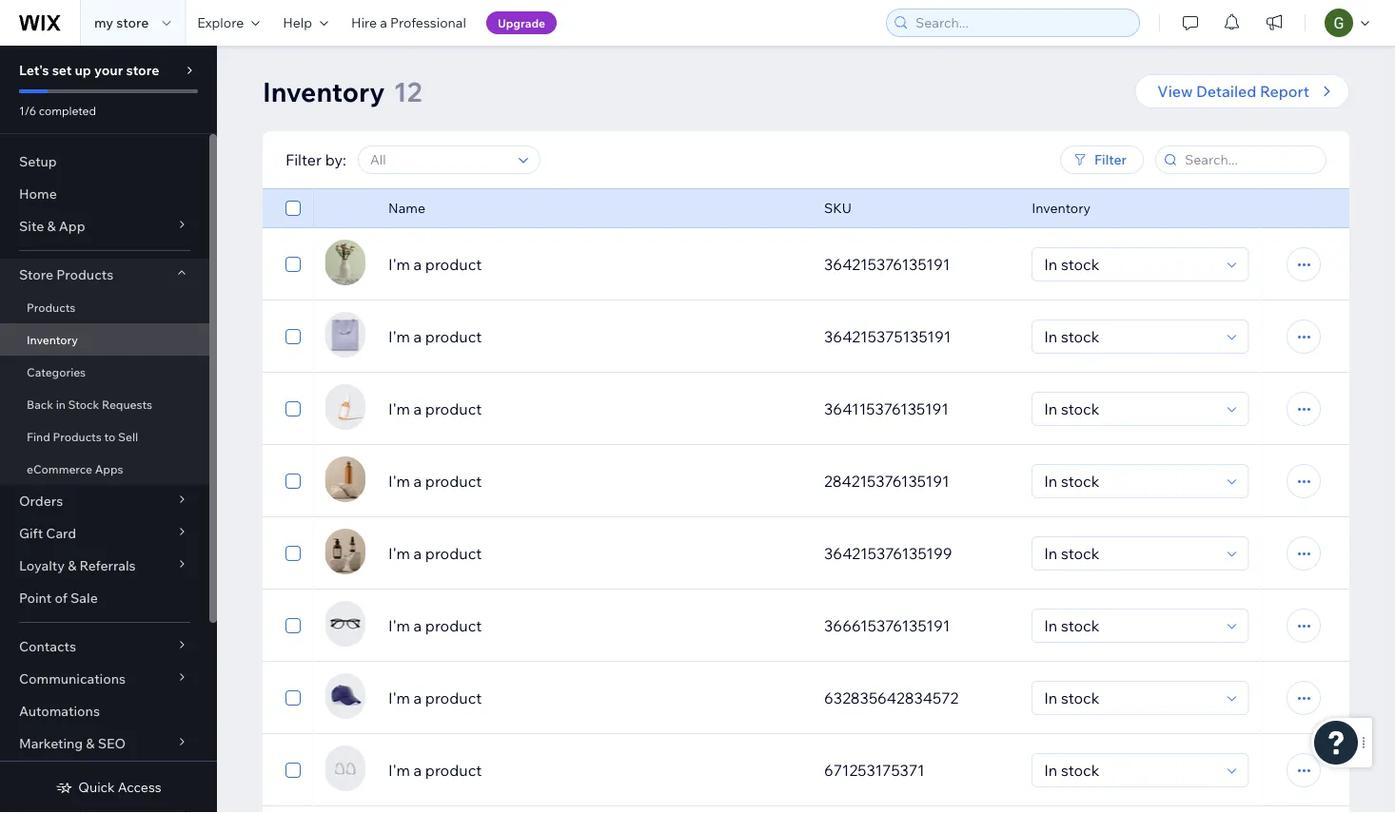 Task type: locate. For each thing, give the bounding box(es) containing it.
your
[[94, 62, 123, 79]]

1/6 completed
[[19, 103, 96, 118]]

orders button
[[0, 485, 209, 518]]

orders
[[19, 493, 63, 510]]

home link
[[0, 178, 209, 210]]

6 i'm from the top
[[388, 617, 410, 636]]

products for store
[[56, 266, 113, 283]]

0 horizontal spatial &
[[47, 218, 56, 235]]

communications button
[[0, 663, 209, 696]]

i'm
[[388, 255, 410, 274], [388, 327, 410, 346], [388, 400, 410, 419], [388, 472, 410, 491], [388, 544, 410, 563], [388, 617, 410, 636], [388, 689, 410, 708], [388, 761, 410, 780]]

back
[[27, 397, 53, 412]]

4 i'm from the top
[[388, 472, 410, 491]]

a for 366615376135191
[[414, 617, 422, 636]]

7 i'm from the top
[[388, 689, 410, 708]]

i'm a product button for 632835642834572
[[388, 687, 801, 710]]

6 i'm a product from the top
[[388, 617, 482, 636]]

products up products link at the left top
[[56, 266, 113, 283]]

by:
[[325, 150, 346, 169]]

store right my
[[116, 14, 149, 31]]

marketing & seo button
[[0, 728, 209, 760]]

select field for 364215376135191
[[1038, 248, 1222, 281]]

0 horizontal spatial search... field
[[910, 10, 1133, 36]]

8 i'm a product from the top
[[388, 761, 482, 780]]

4 product from the top
[[425, 472, 482, 491]]

i'm for 671253175371
[[388, 761, 410, 780]]

inventory down filter button
[[1032, 200, 1091, 217]]

select field for 632835642834572
[[1038, 682, 1222, 715]]

loyalty & referrals button
[[0, 550, 209, 582]]

i'm a product for 632835642834572
[[388, 689, 482, 708]]

i'm a product for 364215375135191
[[388, 327, 482, 346]]

marketing
[[19, 736, 83, 752]]

i'm a product button for 364115376135191
[[388, 398, 801, 421]]

1 product from the top
[[425, 255, 482, 274]]

inventory up categories
[[27, 333, 78, 347]]

364215375135191
[[824, 327, 951, 346]]

contacts button
[[0, 631, 209, 663]]

a for 364115376135191
[[414, 400, 422, 419]]

None checkbox
[[285, 253, 301, 276], [285, 398, 301, 421], [285, 615, 301, 638], [285, 687, 301, 710], [285, 253, 301, 276], [285, 398, 301, 421], [285, 615, 301, 638], [285, 687, 301, 710]]

2 vertical spatial &
[[86, 736, 95, 752]]

3 i'm from the top
[[388, 400, 410, 419]]

1 select field from the top
[[1038, 248, 1222, 281]]

3 i'm a product from the top
[[388, 400, 482, 419]]

4 select field from the top
[[1038, 465, 1222, 498]]

5 i'm from the top
[[388, 544, 410, 563]]

1 i'm a product from the top
[[388, 255, 482, 274]]

5 i'm a product button from the top
[[388, 542, 801, 565]]

products down store
[[27, 300, 76, 315]]

8 select field from the top
[[1038, 755, 1222, 787]]

5 product from the top
[[425, 544, 482, 563]]

2 product from the top
[[425, 327, 482, 346]]

a for 671253175371
[[414, 761, 422, 780]]

Select field
[[1038, 248, 1222, 281], [1038, 321, 1222, 353], [1038, 393, 1222, 425], [1038, 465, 1222, 498], [1038, 538, 1222, 570], [1038, 610, 1222, 642], [1038, 682, 1222, 715], [1038, 755, 1222, 787]]

1 vertical spatial &
[[68, 558, 76, 574]]

to
[[104, 430, 115, 444]]

quick
[[78, 779, 115, 796]]

6 product from the top
[[425, 617, 482, 636]]

7 i'm a product button from the top
[[388, 687, 801, 710]]

7 product from the top
[[425, 689, 482, 708]]

view detailed report button
[[1135, 74, 1349, 108]]

2 i'm a product from the top
[[388, 327, 482, 346]]

automations link
[[0, 696, 209, 728]]

1 vertical spatial products
[[27, 300, 76, 315]]

1/6
[[19, 103, 36, 118]]

5 i'm a product from the top
[[388, 544, 482, 563]]

Search... field
[[910, 10, 1133, 36], [1179, 147, 1320, 173]]

product for 364215376135191
[[425, 255, 482, 274]]

5 select field from the top
[[1038, 538, 1222, 570]]

loyalty & referrals
[[19, 558, 136, 574]]

1 vertical spatial store
[[126, 62, 159, 79]]

4 i'm a product from the top
[[388, 472, 482, 491]]

ecommerce apps link
[[0, 453, 209, 485]]

& inside marketing & seo popup button
[[86, 736, 95, 752]]

gift card
[[19, 525, 76, 542]]

point
[[19, 590, 52, 607]]

& right the "site" at the top of the page
[[47, 218, 56, 235]]

1 horizontal spatial filter
[[1094, 151, 1127, 168]]

0 vertical spatial inventory
[[263, 75, 385, 108]]

i'm for 364215375135191
[[388, 327, 410, 346]]

i'm a product for 364215376135191
[[388, 255, 482, 274]]

apps
[[95, 462, 123, 476]]

&
[[47, 218, 56, 235], [68, 558, 76, 574], [86, 736, 95, 752]]

report
[[1260, 82, 1309, 101]]

364115376135191
[[824, 400, 949, 419]]

i'm a product
[[388, 255, 482, 274], [388, 327, 482, 346], [388, 400, 482, 419], [388, 472, 482, 491], [388, 544, 482, 563], [388, 617, 482, 636], [388, 689, 482, 708], [388, 761, 482, 780]]

select field for 364215375135191
[[1038, 321, 1222, 353]]

a
[[380, 14, 387, 31], [414, 255, 422, 274], [414, 327, 422, 346], [414, 400, 422, 419], [414, 472, 422, 491], [414, 544, 422, 563], [414, 617, 422, 636], [414, 689, 422, 708], [414, 761, 422, 780]]

0 vertical spatial products
[[56, 266, 113, 283]]

help button
[[271, 0, 340, 46]]

2 i'm a product button from the top
[[388, 325, 801, 348]]

product for 671253175371
[[425, 761, 482, 780]]

quick access button
[[56, 779, 161, 797]]

inventory up filter by: at the left top
[[263, 75, 385, 108]]

let's set up your store
[[19, 62, 159, 79]]

up
[[75, 62, 91, 79]]

0 horizontal spatial inventory
[[27, 333, 78, 347]]

0 horizontal spatial filter
[[285, 150, 322, 169]]

2 i'm from the top
[[388, 327, 410, 346]]

i'm for 364215376135199
[[388, 544, 410, 563]]

products inside popup button
[[56, 266, 113, 283]]

2 horizontal spatial inventory
[[1032, 200, 1091, 217]]

store
[[116, 14, 149, 31], [126, 62, 159, 79]]

a for 364215376135199
[[414, 544, 422, 563]]

filter button
[[1060, 146, 1144, 174]]

3 product from the top
[[425, 400, 482, 419]]

i'm a product button for 366615376135191
[[388, 615, 801, 638]]

& left seo
[[86, 736, 95, 752]]

hire a professional
[[351, 14, 466, 31]]

& inside site & app 'popup button'
[[47, 218, 56, 235]]

sku
[[824, 200, 852, 217]]

6 select field from the top
[[1038, 610, 1222, 642]]

8 product from the top
[[425, 761, 482, 780]]

& for loyalty
[[68, 558, 76, 574]]

i'm a product button
[[388, 253, 801, 276], [388, 325, 801, 348], [388, 398, 801, 421], [388, 470, 801, 493], [388, 542, 801, 565], [388, 615, 801, 638], [388, 687, 801, 710], [388, 759, 801, 782]]

inventory link
[[0, 324, 209, 356]]

3 i'm a product button from the top
[[388, 398, 801, 421]]

i'm a product for 364215376135199
[[388, 544, 482, 563]]

i'm for 366615376135191
[[388, 617, 410, 636]]

& inside loyalty & referrals dropdown button
[[68, 558, 76, 574]]

filter
[[285, 150, 322, 169], [1094, 151, 1127, 168]]

& right the loyalty
[[68, 558, 76, 574]]

366615376135191
[[824, 617, 950, 636]]

1 horizontal spatial inventory
[[263, 75, 385, 108]]

6 i'm a product button from the top
[[388, 615, 801, 638]]

product for 284215376135191
[[425, 472, 482, 491]]

store products button
[[0, 259, 209, 291]]

4 i'm a product button from the top
[[388, 470, 801, 493]]

help
[[283, 14, 312, 31]]

8 i'm a product button from the top
[[388, 759, 801, 782]]

categories link
[[0, 356, 209, 388]]

select field for 671253175371
[[1038, 755, 1222, 787]]

0 vertical spatial &
[[47, 218, 56, 235]]

None checkbox
[[285, 197, 301, 220], [285, 325, 301, 348], [285, 470, 301, 493], [285, 542, 301, 565], [285, 759, 301, 782], [285, 197, 301, 220], [285, 325, 301, 348], [285, 470, 301, 493], [285, 542, 301, 565], [285, 759, 301, 782]]

0 vertical spatial search... field
[[910, 10, 1133, 36]]

1 i'm from the top
[[388, 255, 410, 274]]

products up ecommerce apps
[[53, 430, 102, 444]]

1 horizontal spatial &
[[68, 558, 76, 574]]

& for marketing
[[86, 736, 95, 752]]

gift card button
[[0, 518, 209, 550]]

1 i'm a product button from the top
[[388, 253, 801, 276]]

i'm a product for 366615376135191
[[388, 617, 482, 636]]

loyalty
[[19, 558, 65, 574]]

1 horizontal spatial search... field
[[1179, 147, 1320, 173]]

hire
[[351, 14, 377, 31]]

8 i'm from the top
[[388, 761, 410, 780]]

3 select field from the top
[[1038, 393, 1222, 425]]

inventory
[[263, 75, 385, 108], [1032, 200, 1091, 217], [27, 333, 78, 347]]

2 select field from the top
[[1038, 321, 1222, 353]]

7 select field from the top
[[1038, 682, 1222, 715]]

back in stock requests
[[27, 397, 152, 412]]

filter by:
[[285, 150, 346, 169]]

products link
[[0, 291, 209, 324]]

site & app button
[[0, 210, 209, 243]]

0 vertical spatial store
[[116, 14, 149, 31]]

filter for filter
[[1094, 151, 1127, 168]]

my store
[[94, 14, 149, 31]]

2 vertical spatial inventory
[[27, 333, 78, 347]]

i'm for 632835642834572
[[388, 689, 410, 708]]

product
[[425, 255, 482, 274], [425, 327, 482, 346], [425, 400, 482, 419], [425, 472, 482, 491], [425, 544, 482, 563], [425, 617, 482, 636], [425, 689, 482, 708], [425, 761, 482, 780]]

filter inside button
[[1094, 151, 1127, 168]]

inventory inside sidebar element
[[27, 333, 78, 347]]

store right your
[[126, 62, 159, 79]]

setup
[[19, 153, 57, 170]]

2 vertical spatial products
[[53, 430, 102, 444]]

2 horizontal spatial &
[[86, 736, 95, 752]]

7 i'm a product from the top
[[388, 689, 482, 708]]

12
[[394, 75, 422, 108]]

products
[[56, 266, 113, 283], [27, 300, 76, 315], [53, 430, 102, 444]]



Task type: vqa. For each thing, say whether or not it's contained in the screenshot.
the "each"
no



Task type: describe. For each thing, give the bounding box(es) containing it.
products for find
[[53, 430, 102, 444]]

i'm a product button for 671253175371
[[388, 759, 801, 782]]

of
[[55, 590, 67, 607]]

card
[[46, 525, 76, 542]]

1 vertical spatial inventory
[[1032, 200, 1091, 217]]

& for site
[[47, 218, 56, 235]]

sell
[[118, 430, 138, 444]]

sidebar element
[[0, 46, 217, 814]]

632835642834572
[[824, 689, 959, 708]]

284215376135191
[[824, 472, 950, 491]]

automations
[[19, 703, 100, 720]]

product for 364115376135191
[[425, 400, 482, 419]]

view
[[1158, 82, 1193, 101]]

upgrade button
[[486, 11, 557, 34]]

a for 632835642834572
[[414, 689, 422, 708]]

a for 364215375135191
[[414, 327, 422, 346]]

set
[[52, 62, 72, 79]]

product for 366615376135191
[[425, 617, 482, 636]]

All field
[[364, 147, 513, 173]]

marketing & seo
[[19, 736, 126, 752]]

view detailed report
[[1158, 82, 1309, 101]]

i'm a product button for 364215376135199
[[388, 542, 801, 565]]

setup link
[[0, 146, 209, 178]]

select field for 364215376135199
[[1038, 538, 1222, 570]]

gift
[[19, 525, 43, 542]]

store products
[[19, 266, 113, 283]]

seo
[[98, 736, 126, 752]]

filter for filter by:
[[285, 150, 322, 169]]

select field for 364115376135191
[[1038, 393, 1222, 425]]

i'm for 364215376135191
[[388, 255, 410, 274]]

product for 364215375135191
[[425, 327, 482, 346]]

i'm a product for 364115376135191
[[388, 400, 482, 419]]

app
[[59, 218, 85, 235]]

home
[[19, 186, 57, 202]]

i'm a product button for 284215376135191
[[388, 470, 801, 493]]

categories
[[27, 365, 86, 379]]

i'm a product for 671253175371
[[388, 761, 482, 780]]

select field for 284215376135191
[[1038, 465, 1222, 498]]

i'm a product button for 364215376135191
[[388, 253, 801, 276]]

a for 364215376135191
[[414, 255, 422, 274]]

product for 364215376135199
[[425, 544, 482, 563]]

i'm for 284215376135191
[[388, 472, 410, 491]]

671253175371
[[824, 761, 925, 780]]

store inside sidebar element
[[126, 62, 159, 79]]

find
[[27, 430, 50, 444]]

back in stock requests link
[[0, 388, 209, 421]]

access
[[118, 779, 161, 796]]

professional
[[390, 14, 466, 31]]

let's
[[19, 62, 49, 79]]

in
[[56, 397, 66, 412]]

i'm for 364115376135191
[[388, 400, 410, 419]]

i'm a product for 284215376135191
[[388, 472, 482, 491]]

communications
[[19, 671, 126, 688]]

find products to sell
[[27, 430, 138, 444]]

stock
[[68, 397, 99, 412]]

my
[[94, 14, 113, 31]]

upgrade
[[498, 16, 545, 30]]

completed
[[39, 103, 96, 118]]

a for 284215376135191
[[414, 472, 422, 491]]

point of sale link
[[0, 582, 209, 615]]

name
[[388, 200, 425, 217]]

ecommerce
[[27, 462, 92, 476]]

site & app
[[19, 218, 85, 235]]

sale
[[70, 590, 98, 607]]

1 vertical spatial search... field
[[1179, 147, 1320, 173]]

find products to sell link
[[0, 421, 209, 453]]

quick access
[[78, 779, 161, 796]]

ecommerce apps
[[27, 462, 123, 476]]

site
[[19, 218, 44, 235]]

select field for 366615376135191
[[1038, 610, 1222, 642]]

hire a professional link
[[340, 0, 478, 46]]

detailed
[[1196, 82, 1257, 101]]

requests
[[102, 397, 152, 412]]

explore
[[197, 14, 244, 31]]

i'm a product button for 364215375135191
[[388, 325, 801, 348]]

store
[[19, 266, 53, 283]]

contacts
[[19, 639, 76, 655]]

364215376135199
[[824, 544, 952, 563]]

point of sale
[[19, 590, 98, 607]]

inventory 12
[[263, 75, 422, 108]]

product for 632835642834572
[[425, 689, 482, 708]]

364215376135191
[[824, 255, 950, 274]]

referrals
[[79, 558, 136, 574]]



